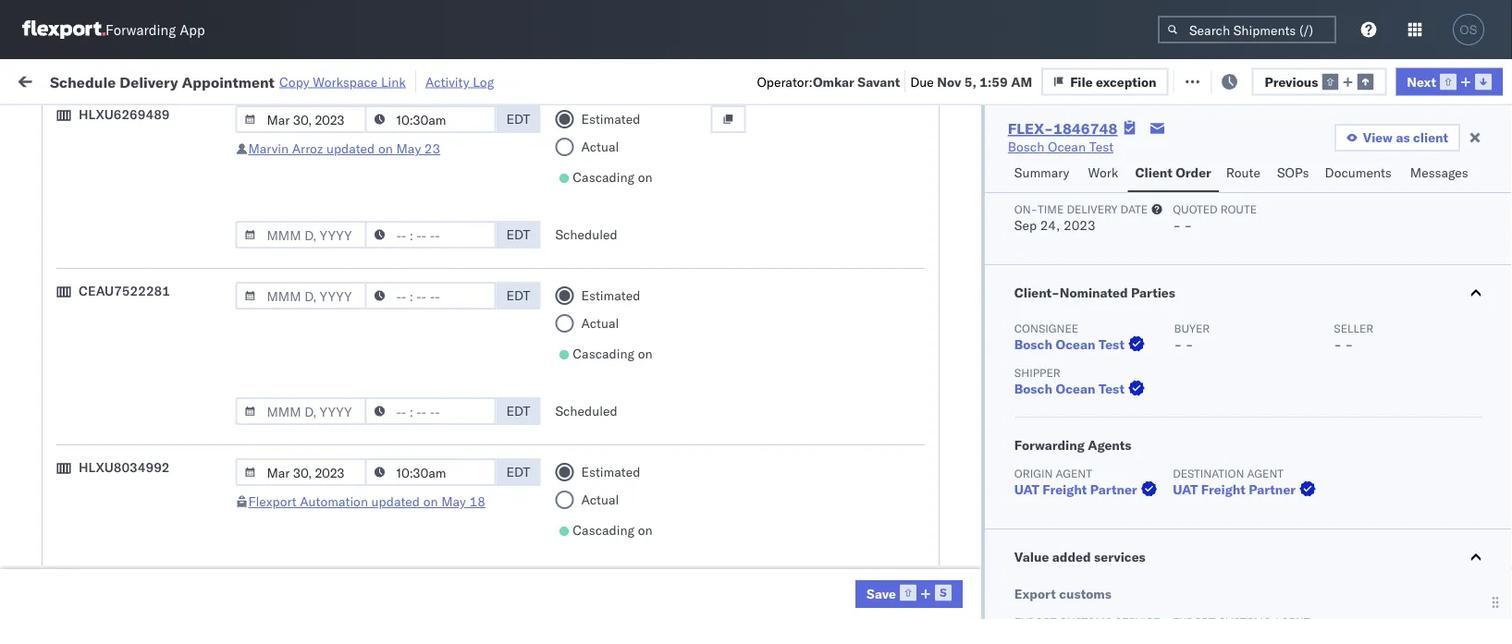 Task type: vqa. For each thing, say whether or not it's contained in the screenshot.
205 on track
yes



Task type: describe. For each thing, give the bounding box(es) containing it.
3 hlxu6269489, from the top
[[1238, 307, 1333, 323]]

4 resize handle column header from the left
[[655, 143, 677, 620]]

0 horizontal spatial 24,
[[413, 552, 433, 568]]

deadline
[[298, 151, 343, 165]]

759
[[340, 72, 364, 88]]

schedule pickup from los angeles, ca link for second schedule pickup from los angeles, ca button from the bottom
[[43, 337, 263, 374]]

appointment for 1:59 am cdt, nov 5, 2022
[[152, 225, 227, 241]]

confirm delivery link
[[43, 550, 141, 568]]

1889466 for confirm pickup from los angeles, ca
[[1061, 511, 1117, 527]]

ca for the schedule pickup from los angeles, ca link for second schedule pickup from los angeles, ca button from the bottom
[[43, 357, 60, 373]]

1 omk from the top
[[1491, 185, 1512, 202]]

sep
[[1015, 217, 1037, 234]]

ready
[[141, 115, 173, 129]]

-- : -- -- text field for first mmm d, yyyy text field from the bottom of the page
[[365, 459, 496, 487]]

activity log
[[425, 74, 494, 90]]

flex- up shipper
[[1021, 348, 1061, 364]]

2 schedule pickup from los angeles, ca button from the top
[[43, 296, 263, 335]]

estimated for marvin arroz updated on may 23
[[581, 111, 640, 127]]

2 resize handle column header from the left
[[470, 143, 492, 620]]

Search Shipments (/) text field
[[1158, 16, 1337, 43]]

1 vertical spatial work
[[1088, 165, 1119, 181]]

flex- up client-
[[1021, 267, 1061, 283]]

mbl/mawb
[[1260, 151, 1324, 165]]

lhuu7894563, uetu5238478 for 8:00 am cst, dec 24, 2022
[[1140, 551, 1329, 568]]

workspace
[[313, 74, 378, 90]]

10 ocean fcl from the top
[[566, 552, 631, 568]]

0 horizontal spatial file
[[1070, 73, 1093, 89]]

mbl/mawb numbers
[[1260, 151, 1373, 165]]

7 ocean fcl from the top
[[566, 430, 631, 446]]

3 test123456 from the top
[[1260, 348, 1338, 364]]

import work button
[[148, 59, 241, 101]]

flex-1846748 down on-time delivery date
[[1021, 226, 1117, 242]]

delivery up confirm pickup from los angeles, ca at the bottom left of the page
[[101, 469, 148, 486]]

snoozed
[[383, 115, 426, 129]]

4 ceau7522281, hlxu6269489, hlxu8034992 from the top
[[1140, 348, 1427, 364]]

confirm for confirm pickup from los angeles, ca
[[43, 501, 90, 517]]

partner for destination agent
[[1249, 482, 1296, 498]]

1 clearance from the top
[[143, 175, 203, 191]]

schedule pickup from los angeles, ca link for first schedule pickup from los angeles, ca button from the bottom
[[43, 419, 263, 456]]

nominated
[[1060, 285, 1128, 301]]

-- : -- -- text field for mmm d, yyyy text box
[[365, 221, 496, 249]]

cdt, for second schedule pickup from los angeles, ca button
[[354, 308, 384, 324]]

4 hlxu6269489, from the top
[[1238, 348, 1333, 364]]

id
[[1015, 151, 1027, 165]]

flex- up the time
[[1021, 185, 1061, 202]]

1 upload customs clearance documents button from the top
[[43, 174, 263, 213]]

bookings
[[807, 592, 861, 609]]

ceau7522281, for second schedule pickup from los angeles, ca button the schedule pickup from los angeles, ca link
[[1140, 307, 1235, 323]]

flex- down the time
[[1021, 226, 1061, 242]]

18
[[470, 494, 486, 510]]

: for snoozed
[[426, 115, 429, 129]]

3 ocean fcl from the top
[[566, 267, 631, 283]]

batch
[[1409, 72, 1446, 88]]

1 fcl from the top
[[607, 185, 631, 202]]

work button
[[1081, 156, 1128, 192]]

10 fcl from the top
[[607, 552, 631, 568]]

lhuu7894563, for 1:59 am cst, dec 14, 2022
[[1140, 470, 1235, 486]]

1 mmm d, yyyy text field from the top
[[235, 105, 367, 133]]

2 cascading from the top
[[573, 346, 635, 362]]

view as client button
[[1335, 124, 1461, 152]]

759 at risk
[[340, 72, 404, 88]]

1 hlxu6269489, from the top
[[1238, 226, 1333, 242]]

scheduled for ceau7522281
[[555, 403, 618, 420]]

ceau7522281, hlxu6269489, hlxu8034992 for second schedule pickup from los angeles, ca button the schedule pickup from los angeles, ca link
[[1140, 307, 1427, 323]]

client-nominated parties button
[[985, 265, 1512, 321]]

cascading for flexport automation updated on may 18
[[573, 523, 635, 539]]

5 edt from the top
[[506, 464, 530, 481]]

log
[[473, 74, 494, 90]]

2 vertical spatial bosch ocean test link
[[1015, 380, 1149, 399]]

6 resize handle column header from the left
[[960, 143, 982, 620]]

1:00
[[298, 389, 326, 405]]

flex id
[[992, 151, 1027, 165]]

1:59 up automation
[[298, 470, 326, 487]]

4 omk from the top
[[1491, 308, 1512, 324]]

bosch ocean test link for - -
[[1015, 336, 1149, 354]]

schedule delivery appointment copy workspace link
[[50, 72, 406, 91]]

customs
[[1059, 586, 1112, 603]]

sops button
[[1270, 156, 1318, 192]]

updated for automation
[[372, 494, 420, 510]]

added
[[1053, 549, 1091, 566]]

1 cdt, from the top
[[354, 226, 384, 242]]

uat freight partner for origin
[[1015, 482, 1137, 498]]

arroz
[[292, 141, 323, 157]]

1:59 up 1:00 at bottom
[[298, 308, 326, 324]]

flexport automation updated on may 18
[[248, 494, 486, 510]]

2 cascading on from the top
[[573, 346, 653, 362]]

from for second schedule pickup from los angeles, ca button
[[144, 297, 171, 314]]

destination
[[1173, 467, 1245, 481]]

cst, down 6:00 pm cst, dec 23, 2022
[[354, 552, 383, 568]]

schedule pickup from los angeles, ca for the schedule pickup from los angeles, ca link associated with fourth schedule pickup from los angeles, ca button from the bottom of the page
[[43, 257, 249, 291]]

flex id button
[[982, 147, 1112, 166]]

ceau7522281, hlxu6269489, hlxu8034992 for 1:59 am cdt, nov 5, 2022's schedule delivery appointment link
[[1140, 226, 1427, 242]]

2 omk from the top
[[1491, 226, 1512, 242]]

may for 18
[[441, 494, 466, 510]]

scheduled for hlxu6269489
[[555, 227, 618, 243]]

1:59 am cdt, nov 5, 2022 for second schedule pickup from los angeles, ca button
[[298, 308, 462, 324]]

flex- down value
[[1021, 592, 1061, 609]]

bookings test consignee
[[807, 592, 954, 609]]

forwarding app
[[105, 21, 205, 38]]

0 vertical spatial documents
[[1325, 165, 1392, 181]]

2 clearance from the top
[[143, 379, 203, 395]]

1:59 am cdt, nov 5, 2022 for fourth schedule pickup from los angeles, ca button from the bottom of the page
[[298, 267, 462, 283]]

1 horizontal spatial 24,
[[1040, 217, 1060, 234]]

at
[[367, 72, 379, 88]]

8 resize handle column header from the left
[[1228, 143, 1251, 620]]

messages
[[1411, 165, 1469, 181]]

flex-1889466 for schedule pickup from los angeles, ca
[[1021, 430, 1117, 446]]

ceau7522281, for the schedule pickup from los angeles, ca link associated with fourth schedule pickup from los angeles, ca button from the bottom of the page
[[1140, 266, 1235, 283]]

hlxu8034992 for the schedule pickup from los angeles, ca link associated with fourth schedule pickup from los angeles, ca button from the bottom of the page
[[1336, 266, 1427, 283]]

8:00 am cst, dec 24, 2022
[[298, 552, 469, 568]]

9 fcl from the top
[[607, 511, 631, 527]]

2 upload customs clearance documents button from the top
[[43, 378, 263, 417]]

omkar
[[813, 73, 855, 89]]

hlxu8034992 for second schedule pickup from los angeles, ca button the schedule pickup from los angeles, ca link
[[1336, 307, 1427, 323]]

hlxu6269489
[[79, 106, 170, 123]]

3 mmm d, yyyy text field from the top
[[235, 398, 367, 426]]

route
[[1226, 165, 1261, 181]]

1 horizontal spatial file exception
[[1197, 72, 1284, 88]]

3 schedule pickup from los angeles, ca button from the top
[[43, 337, 263, 376]]

cst, for schedule pickup from los angeles, ca
[[354, 430, 383, 446]]

container numbers button
[[1130, 140, 1232, 173]]

appointment for 1:59 am cst, dec 14, 2022
[[152, 469, 227, 486]]

8 ocean fcl from the top
[[566, 470, 631, 487]]

delivery up ready
[[120, 72, 178, 91]]

2 fcl from the top
[[607, 226, 631, 242]]

lhuu7894563, uetu5238478 for 1:59 am cst, dec 14, 2022
[[1140, 470, 1329, 486]]

MMM D, YYYY text field
[[235, 221, 367, 249]]

workitem button
[[11, 147, 268, 166]]

nov for upload customs clearance documents link related to second upload customs clearance documents button
[[386, 389, 410, 405]]

angeles, for second schedule pickup from los angeles, ca button from the bottom
[[198, 338, 249, 354]]

uetu5238478 for 1:59 am cst, dec 14, 2022
[[1239, 470, 1329, 486]]

4 fcl from the top
[[607, 308, 631, 324]]

upload customs clearance documents for second upload customs clearance documents button
[[43, 379, 203, 414]]

uat freight partner for destination
[[1173, 482, 1296, 498]]

flex
[[992, 151, 1012, 165]]

cascading on for flexport automation updated on may 18
[[573, 523, 653, 539]]

my work
[[19, 67, 101, 93]]

205 on track
[[425, 72, 500, 88]]

flex- up value
[[1021, 511, 1061, 527]]

los for first schedule pickup from los angeles, ca button from the bottom
[[174, 420, 195, 436]]

uat freight partner link for origin
[[1015, 481, 1162, 500]]

app
[[180, 21, 205, 38]]

flex- down client-
[[1021, 308, 1061, 324]]

uetu5238478 for 8:00 am cst, dec 24, 2022
[[1239, 551, 1329, 568]]

23
[[424, 141, 441, 157]]

1889466 for schedule pickup from los angeles, ca
[[1061, 430, 1117, 446]]

upload customs clearance documents for second upload customs clearance documents button from the bottom of the page
[[43, 175, 203, 210]]

1:59 down deadline
[[298, 226, 326, 242]]

save
[[867, 586, 896, 602]]

4 flex-1889466 from the top
[[1021, 552, 1117, 568]]

flex-1660288
[[1021, 185, 1117, 202]]

bosch ocean test link for schedule delivery appointment
[[1008, 138, 1114, 156]]

export customs
[[1015, 586, 1112, 603]]

1 vertical spatial consignee
[[892, 592, 954, 609]]

1 resize handle column header from the left
[[265, 143, 287, 620]]

7 resize handle column header from the left
[[1108, 143, 1130, 620]]

dec for confirm pickup from los angeles, ca
[[385, 511, 409, 527]]

cst, for upload customs clearance documents
[[354, 389, 383, 405]]

uetu5238478 for 6:00 pm cst, dec 23, 2022
[[1239, 511, 1329, 527]]

import work
[[156, 72, 233, 88]]

delivery inside button
[[93, 551, 141, 567]]

1889466 for schedule delivery appointment
[[1061, 470, 1117, 487]]

route button
[[1219, 156, 1270, 192]]

lhuu7894563, for 6:00 pm cst, dec 23, 2022
[[1140, 511, 1235, 527]]

confirm delivery
[[43, 551, 141, 567]]

client-
[[1015, 285, 1060, 301]]

actual for marvin arroz updated on may 23
[[581, 139, 619, 155]]

edt for -- : -- -- text box associated with first mmm d, yyyy text field
[[506, 111, 530, 127]]

9 ocean fcl from the top
[[566, 511, 631, 527]]

ceau7522281, hlxu6269489, hlxu8034992 for upload customs clearance documents link related to second upload customs clearance documents button
[[1140, 389, 1427, 405]]

8 fcl from the top
[[607, 470, 631, 487]]

sops
[[1278, 165, 1309, 181]]

1:59 down 1:00 at bottom
[[298, 430, 326, 446]]

os
[[1460, 23, 1478, 37]]

buyer
[[1174, 321, 1210, 335]]

blocked,
[[226, 115, 273, 129]]

client
[[1413, 130, 1449, 146]]

status
[[100, 115, 132, 129]]

oper
[[1491, 151, 1512, 165]]

1 ocean fcl from the top
[[566, 185, 631, 202]]

0 horizontal spatial work
[[201, 72, 233, 88]]

schedule delivery appointment for 1:59 am cst, dec 14, 2022
[[43, 469, 227, 486]]

nov for 1:59 am cdt, nov 5, 2022's schedule delivery appointment link
[[387, 226, 411, 242]]

forwarding app link
[[22, 20, 205, 39]]

flex- up id
[[1008, 119, 1054, 138]]

4 schedule pickup from los angeles, ca button from the top
[[43, 419, 263, 457]]

buyer - -
[[1174, 321, 1210, 353]]

flex- down forwarding agents
[[1021, 470, 1061, 487]]

9,
[[413, 389, 425, 405]]

due
[[910, 73, 934, 89]]

1 schedule pickup from los angeles, ca button from the top
[[43, 256, 263, 295]]

marvin arroz updated on may 23 button
[[248, 141, 441, 157]]

los for second schedule pickup from los angeles, ca button from the bottom
[[174, 338, 195, 354]]

cascading for marvin arroz updated on may 23
[[573, 169, 635, 185]]

ceau7522281, for upload customs clearance documents link related to second upload customs clearance documents button
[[1140, 389, 1235, 405]]

-- : -- -- text field for 2nd mmm d, yyyy text field from the bottom of the page
[[365, 398, 496, 426]]

client order button
[[1128, 156, 1219, 192]]

8:00
[[298, 552, 326, 568]]

snoozed : no
[[383, 115, 449, 129]]

save button
[[856, 581, 963, 609]]

flex-1846748 down nominated
[[1021, 308, 1117, 324]]

copy workspace link button
[[279, 74, 406, 90]]

sep 24, 2023
[[1015, 217, 1096, 234]]

from for "confirm pickup from los angeles, ca" button
[[136, 501, 164, 517]]

1 horizontal spatial file
[[1197, 72, 1220, 88]]

5 hlxu6269489, from the top
[[1238, 389, 1333, 405]]

batch action button
[[1381, 66, 1502, 94]]

next
[[1407, 73, 1437, 89]]

2 edt from the top
[[506, 227, 530, 243]]

3 omk from the top
[[1491, 267, 1512, 283]]

flexport automation updated on may 18 button
[[248, 494, 486, 510]]

0 horizontal spatial exception
[[1096, 73, 1157, 89]]

marvin
[[248, 141, 289, 157]]

marvin arroz updated on may 23
[[248, 141, 441, 157]]

5 resize handle column header from the left
[[775, 143, 797, 620]]

customs for second upload customs clearance documents button
[[88, 379, 140, 395]]

4 ceau7522281, from the top
[[1140, 348, 1235, 364]]

flex-1846748 up flex id button
[[1008, 119, 1118, 138]]

shipper
[[1015, 366, 1061, 380]]

flexport. image
[[22, 20, 105, 39]]

1:59 am cst, dec 14, 2022 for schedule delivery appointment
[[298, 470, 469, 487]]



Task type: locate. For each thing, give the bounding box(es) containing it.
9 resize handle column header from the left
[[1460, 143, 1482, 620]]

1 horizontal spatial may
[[441, 494, 466, 510]]

los for second schedule pickup from los angeles, ca button
[[174, 297, 195, 314]]

messages button
[[1403, 156, 1479, 192]]

actual for flexport automation updated on may 18
[[581, 492, 619, 508]]

documents
[[1325, 165, 1392, 181], [43, 194, 109, 210], [43, 397, 109, 414]]

progress
[[289, 115, 335, 129]]

upload customs clearance documents link for second upload customs clearance documents button from the bottom of the page
[[43, 174, 263, 211]]

import
[[156, 72, 198, 88]]

cst, down flexport automation updated on may 18 button
[[353, 511, 382, 527]]

2 -- : -- -- text field from the top
[[365, 282, 496, 310]]

3 flex-1889466 from the top
[[1021, 511, 1117, 527]]

0 vertical spatial cascading on
[[573, 169, 653, 185]]

ymluw236679313
[[1260, 185, 1379, 202]]

workitem
[[20, 151, 69, 165]]

1 vertical spatial clearance
[[143, 379, 203, 395]]

test123456
[[1260, 267, 1338, 283], [1260, 308, 1338, 324], [1260, 348, 1338, 364]]

- -
[[1173, 179, 1193, 196]]

1 schedule pickup from los angeles, ca link from the top
[[43, 256, 263, 293]]

freight for origin
[[1043, 482, 1087, 498]]

2 -- : -- -- text field from the top
[[365, 459, 496, 487]]

1889466 up value added services
[[1061, 511, 1117, 527]]

3 ca from the top
[[43, 357, 60, 373]]

uat down destination at the bottom right of the page
[[1173, 482, 1198, 498]]

2 vertical spatial lhuu7894563,
[[1140, 551, 1235, 568]]

angeles, for fourth schedule pickup from los angeles, ca button from the bottom of the page
[[198, 257, 249, 273]]

6:00 pm cst, dec 23, 2022
[[298, 511, 468, 527]]

1 horizontal spatial exception
[[1223, 72, 1284, 88]]

flex-1889466 up added
[[1021, 511, 1117, 527]]

2 ceau7522281, hlxu6269489, hlxu8034992 from the top
[[1140, 266, 1427, 283]]

schedule pickup from los angeles, ca link
[[43, 256, 263, 293], [43, 296, 263, 333], [43, 337, 263, 374], [43, 419, 263, 456]]

client
[[1136, 165, 1173, 181]]

numbers inside "button"
[[1327, 151, 1373, 165]]

MMM D, YYYY text field
[[235, 105, 367, 133], [235, 282, 367, 310], [235, 398, 367, 426], [235, 459, 367, 487]]

:
[[132, 115, 136, 129], [426, 115, 429, 129]]

1 14, from the top
[[413, 430, 433, 446]]

ceau7522281, hlxu6269489, hlxu8034992 for the schedule pickup from los angeles, ca link associated with fourth schedule pickup from los angeles, ca button from the bottom of the page
[[1140, 266, 1427, 283]]

3 resize handle column header from the left
[[535, 143, 557, 620]]

dec down 1:00 am cst, nov 9, 2022
[[386, 430, 410, 446]]

2 partner from the left
[[1249, 482, 1296, 498]]

0 vertical spatial lhuu7894563, uetu5238478
[[1140, 470, 1329, 486]]

numbers down view
[[1327, 151, 1373, 165]]

1 horizontal spatial agent
[[1247, 467, 1284, 481]]

1 horizontal spatial consignee
[[1015, 321, 1079, 335]]

numbers down container
[[1140, 159, 1185, 173]]

flex- up origin
[[1021, 430, 1061, 446]]

2022
[[429, 226, 462, 242], [429, 267, 462, 283], [429, 308, 462, 324], [428, 389, 461, 405], [437, 430, 469, 446], [437, 470, 469, 487], [436, 511, 468, 527], [437, 552, 469, 568]]

copy
[[279, 74, 309, 90]]

1 horizontal spatial forwarding
[[1015, 438, 1085, 454]]

3 estimated from the top
[[581, 464, 640, 481]]

updated
[[326, 141, 375, 157], [372, 494, 420, 510]]

1 horizontal spatial uat
[[1173, 482, 1198, 498]]

in
[[276, 115, 286, 129]]

seller
[[1334, 321, 1374, 335]]

schedule delivery appointment
[[43, 225, 227, 241], [43, 469, 227, 486]]

file down search shipments (/) text box
[[1197, 72, 1220, 88]]

updated right arroz
[[326, 141, 375, 157]]

1 schedule pickup from los angeles, ca from the top
[[43, 257, 249, 291]]

4 ocean fcl from the top
[[566, 308, 631, 324]]

flex- up export
[[1021, 552, 1061, 568]]

delivery up "ceau7522281"
[[101, 225, 148, 241]]

1889466 up origin agent
[[1061, 430, 1117, 446]]

3 ceau7522281, hlxu6269489, hlxu8034992 from the top
[[1140, 307, 1427, 323]]

1 vertical spatial abcdefg78456546
[[1260, 511, 1384, 527]]

from for first schedule pickup from los angeles, ca button from the bottom
[[144, 420, 171, 436]]

2 schedule delivery appointment link from the top
[[43, 469, 227, 487]]

5 ceau7522281, hlxu6269489, hlxu8034992 from the top
[[1140, 389, 1427, 405]]

14, for schedule delivery appointment
[[413, 470, 433, 487]]

2 vertical spatial lhuu7894563, uetu5238478
[[1140, 551, 1329, 568]]

next button
[[1396, 68, 1503, 96]]

-- : -- -- text field
[[365, 105, 496, 133], [365, 282, 496, 310], [365, 398, 496, 426]]

resize handle column header
[[265, 143, 287, 620], [470, 143, 492, 620], [535, 143, 557, 620], [655, 143, 677, 620], [775, 143, 797, 620], [960, 143, 982, 620], [1108, 143, 1130, 620], [1228, 143, 1251, 620], [1460, 143, 1482, 620], [1479, 143, 1501, 620]]

cst, for confirm pickup from los angeles, ca
[[353, 511, 382, 527]]

0 horizontal spatial uat freight partner link
[[1015, 481, 1162, 500]]

appointment up "ceau7522281"
[[152, 225, 227, 241]]

3 actual from the top
[[581, 492, 619, 508]]

1 horizontal spatial uat freight partner
[[1173, 482, 1296, 498]]

hlxu6269489,
[[1238, 226, 1333, 242], [1238, 266, 1333, 283], [1238, 307, 1333, 323], [1238, 348, 1333, 364], [1238, 389, 1333, 405]]

1889466 up customs on the bottom
[[1061, 552, 1117, 568]]

client order
[[1136, 165, 1212, 181]]

clearance
[[143, 175, 203, 191], [143, 379, 203, 395]]

confirm inside confirm pickup from los angeles, ca
[[43, 501, 90, 517]]

14, down 9,
[[413, 430, 433, 446]]

forwarding for forwarding agents
[[1015, 438, 1085, 454]]

order
[[1176, 165, 1212, 181]]

1 vertical spatial confirm
[[43, 551, 90, 567]]

may
[[396, 141, 421, 157], [441, 494, 466, 510]]

5 ocean fcl from the top
[[566, 348, 631, 364]]

view as client
[[1363, 130, 1449, 146]]

ca for the schedule pickup from los angeles, ca link associated with fourth schedule pickup from los angeles, ca button from the bottom of the page
[[43, 275, 60, 291]]

test123456 for second schedule pickup from los angeles, ca button the schedule pickup from los angeles, ca link
[[1260, 308, 1338, 324]]

exception up container
[[1096, 73, 1157, 89]]

origin agent
[[1015, 467, 1093, 481]]

0 vertical spatial actual
[[581, 139, 619, 155]]

confirm pickup from los angeles, ca
[[43, 501, 242, 536]]

1 horizontal spatial freight
[[1201, 482, 1246, 498]]

uat freight partner link down destination agent on the right bottom of page
[[1173, 481, 1320, 500]]

ceau7522281, down the buyer
[[1140, 348, 1235, 364]]

1 vertical spatial lhuu7894563, uetu5238478
[[1140, 511, 1329, 527]]

schedule pickup from los angeles, ca for the schedule pickup from los angeles, ca link for second schedule pickup from los angeles, ca button from the bottom
[[43, 338, 249, 373]]

2 schedule delivery appointment from the top
[[43, 469, 227, 486]]

2 : from the left
[[426, 115, 429, 129]]

bosch ocean test link up summary
[[1008, 138, 1114, 156]]

2 freight from the left
[[1201, 482, 1246, 498]]

bosch ocean test
[[1008, 139, 1114, 155], [686, 267, 792, 283], [807, 267, 912, 283], [1015, 337, 1125, 353], [1015, 381, 1125, 397], [686, 430, 792, 446], [807, 430, 912, 446], [686, 552, 792, 568], [807, 552, 912, 568]]

agent for origin agent
[[1056, 467, 1093, 481]]

1 schedule delivery appointment link from the top
[[43, 224, 227, 243]]

1 cascading on from the top
[[573, 169, 653, 185]]

5 fcl from the top
[[607, 348, 631, 364]]

24, down 23,
[[413, 552, 433, 568]]

work right import
[[201, 72, 233, 88]]

2 scheduled from the top
[[555, 403, 618, 420]]

1 vertical spatial -- : -- -- text field
[[365, 459, 496, 487]]

activity
[[425, 74, 470, 90]]

2 vertical spatial uetu5238478
[[1239, 551, 1329, 568]]

2 1:59 am cdt, nov 5, 2022 from the top
[[298, 267, 462, 283]]

0 vertical spatial may
[[396, 141, 421, 157]]

1 cascading from the top
[[573, 169, 635, 185]]

23,
[[412, 511, 432, 527]]

2 vertical spatial appointment
[[152, 469, 227, 486]]

ca
[[43, 275, 60, 291], [43, 316, 60, 332], [43, 357, 60, 373], [43, 438, 60, 454], [43, 519, 60, 536]]

1 vertical spatial appointment
[[152, 225, 227, 241]]

6 fcl from the top
[[607, 389, 631, 405]]

file exception
[[1197, 72, 1284, 88], [1070, 73, 1157, 89]]

dec left 23,
[[385, 511, 409, 527]]

pickup inside confirm pickup from los angeles, ca
[[93, 501, 133, 517]]

forwarding up origin agent
[[1015, 438, 1085, 454]]

abcdefg78456546
[[1260, 470, 1384, 487], [1260, 511, 1384, 527]]

1 horizontal spatial :
[[426, 115, 429, 129]]

time
[[1038, 202, 1064, 216]]

cdt, for fourth schedule pickup from los angeles, ca button from the bottom of the page
[[354, 267, 384, 283]]

flex-1893174
[[1021, 592, 1117, 609]]

3 ceau7522281, from the top
[[1140, 307, 1235, 323]]

cst, for schedule delivery appointment
[[354, 470, 383, 487]]

-- : -- -- text field for third mmm d, yyyy text field from the bottom of the page
[[365, 282, 496, 310]]

1 partner from the left
[[1090, 482, 1137, 498]]

nov for the schedule pickup from los angeles, ca link associated with fourth schedule pickup from los angeles, ca button from the bottom of the page
[[387, 267, 411, 283]]

1 vertical spatial cdt,
[[354, 267, 384, 283]]

4 mmm d, yyyy text field from the top
[[235, 459, 367, 487]]

3 cascading from the top
[[573, 523, 635, 539]]

flex-1889466 for confirm pickup from los angeles, ca
[[1021, 511, 1117, 527]]

4 1889466 from the top
[[1061, 552, 1117, 568]]

1 confirm from the top
[[43, 501, 90, 517]]

3 lhuu7894563, uetu5238478 from the top
[[1140, 551, 1329, 568]]

-- : -- -- text field
[[365, 221, 496, 249], [365, 459, 496, 487]]

schedule pickup from los angeles, ca for first schedule pickup from los angeles, ca button from the bottom's the schedule pickup from los angeles, ca link
[[43, 420, 249, 454]]

0 vertical spatial consignee
[[1015, 321, 1079, 335]]

dec for schedule delivery appointment
[[386, 470, 410, 487]]

container
[[1140, 144, 1189, 158]]

automation
[[300, 494, 368, 510]]

3 1889466 from the top
[[1061, 511, 1117, 527]]

1660288
[[1061, 185, 1117, 202]]

may left the 18 on the bottom of the page
[[441, 494, 466, 510]]

3 lhuu7894563, from the top
[[1140, 551, 1235, 568]]

2 estimated from the top
[[581, 288, 640, 304]]

parties
[[1131, 285, 1176, 301]]

schedule pickup from los angeles, ca for second schedule pickup from los angeles, ca button the schedule pickup from los angeles, ca link
[[43, 297, 249, 332]]

cst, down 1:00 am cst, nov 9, 2022
[[354, 430, 383, 446]]

seller - -
[[1334, 321, 1374, 353]]

0 vertical spatial 1:59 am cst, dec 14, 2022
[[298, 430, 469, 446]]

uat for origin
[[1015, 482, 1040, 498]]

my
[[19, 67, 48, 93]]

cst,
[[354, 389, 383, 405], [354, 430, 383, 446], [354, 470, 383, 487], [353, 511, 382, 527], [354, 552, 383, 568]]

schedule delivery appointment button for 1:59 am cdt, nov 5, 2022
[[43, 224, 227, 245]]

upload customs clearance documents link for second upload customs clearance documents button
[[43, 378, 263, 415]]

numbers for mbl/mawb numbers
[[1327, 151, 1373, 165]]

ca for second schedule pickup from los angeles, ca button the schedule pickup from los angeles, ca link
[[43, 316, 60, 332]]

summary
[[1015, 165, 1070, 181]]

freight down destination agent on the right bottom of page
[[1201, 482, 1246, 498]]

schedule delivery appointment link up confirm pickup from los angeles, ca at the bottom left of the page
[[43, 469, 227, 487]]

ocean
[[1048, 139, 1086, 155], [566, 185, 604, 202], [566, 226, 604, 242], [566, 267, 604, 283], [726, 267, 764, 283], [847, 267, 885, 283], [566, 308, 604, 324], [1056, 337, 1096, 353], [566, 348, 604, 364], [1056, 381, 1096, 397], [566, 389, 604, 405], [566, 430, 604, 446], [726, 430, 764, 446], [847, 430, 885, 446], [566, 470, 604, 487], [566, 511, 604, 527], [566, 552, 604, 568], [726, 552, 764, 568], [847, 552, 885, 568]]

estimated for flexport automation updated on may 18
[[581, 464, 640, 481]]

schedule pickup from los angeles, ca link for second schedule pickup from los angeles, ca button
[[43, 296, 263, 333]]

freight for destination
[[1201, 482, 1246, 498]]

flex-1889466 for schedule delivery appointment
[[1021, 470, 1117, 487]]

1 vertical spatial lhuu7894563,
[[1140, 511, 1235, 527]]

1:59 am cst, dec 14, 2022
[[298, 430, 469, 446], [298, 470, 469, 487]]

1 vertical spatial actual
[[581, 315, 619, 332]]

2 mmm d, yyyy text field from the top
[[235, 282, 367, 310]]

1 vertical spatial cascading on
[[573, 346, 653, 362]]

container numbers
[[1140, 144, 1189, 173]]

2 ocean fcl from the top
[[566, 226, 631, 242]]

0 vertical spatial upload customs clearance documents link
[[43, 174, 263, 211]]

2 vertical spatial cdt,
[[354, 308, 384, 324]]

consignee down client-
[[1015, 321, 1079, 335]]

14, up 23,
[[413, 470, 433, 487]]

work
[[53, 67, 101, 93]]

1:59 am cdt, nov 5, 2022 up 1:00 am cst, nov 9, 2022
[[298, 308, 462, 324]]

filtered by:
[[19, 113, 85, 130]]

1 vertical spatial schedule delivery appointment link
[[43, 469, 227, 487]]

0 vertical spatial 1:59 am cdt, nov 5, 2022
[[298, 226, 462, 242]]

flex-1846748 link
[[1008, 119, 1118, 138]]

edt for third mmm d, yyyy text field from the bottom of the page -- : -- -- text box
[[506, 288, 530, 304]]

hlxu8034992 for 1:59 am cdt, nov 5, 2022's schedule delivery appointment link
[[1336, 226, 1427, 242]]

1:59 am cst, dec 14, 2022 down 1:00 am cst, nov 9, 2022
[[298, 430, 469, 446]]

uat freight partner down destination agent on the right bottom of page
[[1173, 482, 1296, 498]]

agents
[[1088, 438, 1132, 454]]

1 upload from the top
[[43, 175, 85, 191]]

los
[[174, 257, 195, 273], [174, 297, 195, 314], [174, 338, 195, 354], [174, 420, 195, 436], [167, 501, 188, 517]]

205
[[425, 72, 449, 88]]

0 vertical spatial cdt,
[[354, 226, 384, 242]]

upload for second upload customs clearance documents button from the bottom of the page
[[43, 175, 85, 191]]

ceau7522281, down buyer - -
[[1140, 389, 1235, 405]]

: for status
[[132, 115, 136, 129]]

5 ceau7522281, from the top
[[1140, 389, 1235, 405]]

may for 23
[[396, 141, 421, 157]]

file exception button
[[1169, 66, 1296, 94], [1169, 66, 1296, 94], [1042, 68, 1169, 96], [1042, 68, 1169, 96]]

0 vertical spatial bosch ocean test link
[[1008, 138, 1114, 156]]

view
[[1363, 130, 1393, 146]]

file up flex-1846748 link
[[1070, 73, 1093, 89]]

2 vertical spatial actual
[[581, 492, 619, 508]]

updated up 6:00 pm cst, dec 23, 2022
[[372, 494, 420, 510]]

flex-1846748 up nominated
[[1021, 267, 1117, 283]]

0 vertical spatial upload customs clearance documents
[[43, 175, 203, 210]]

: left no
[[426, 115, 429, 129]]

ceau7522281, for 1:59 am cdt, nov 5, 2022's schedule delivery appointment link
[[1140, 226, 1235, 242]]

0 horizontal spatial uat freight partner
[[1015, 482, 1137, 498]]

delivery down confirm pickup from los angeles, ca at the bottom left of the page
[[93, 551, 141, 567]]

from inside confirm pickup from los angeles, ca
[[136, 501, 164, 517]]

2 cdt, from the top
[[354, 267, 384, 283]]

4 edt from the top
[[506, 403, 530, 420]]

0 horizontal spatial :
[[132, 115, 136, 129]]

6 ocean fcl from the top
[[566, 389, 631, 405]]

agent down forwarding agents
[[1056, 467, 1093, 481]]

documents for second upload customs clearance documents button
[[43, 397, 109, 414]]

ca for first schedule pickup from los angeles, ca button from the bottom's the schedule pickup from los angeles, ca link
[[43, 438, 60, 454]]

schedule delivery appointment button up "ceau7522281"
[[43, 224, 227, 245]]

ca inside confirm pickup from los angeles, ca
[[43, 519, 60, 536]]

cst, up flexport automation updated on may 18 button
[[354, 470, 383, 487]]

caiu7969337
[[1140, 185, 1227, 201]]

angeles, for first schedule pickup from los angeles, ca button from the bottom
[[198, 420, 249, 436]]

3 cdt, from the top
[[354, 308, 384, 324]]

partner down destination agent on the right bottom of page
[[1249, 482, 1296, 498]]

0 horizontal spatial partner
[[1090, 482, 1137, 498]]

1889466 down forwarding agents
[[1061, 470, 1117, 487]]

1 vertical spatial uetu5238478
[[1239, 511, 1329, 527]]

agent for destination agent
[[1247, 467, 1284, 481]]

2 ceau7522281, from the top
[[1140, 266, 1235, 283]]

2 vertical spatial test123456
[[1260, 348, 1338, 364]]

1 vertical spatial may
[[441, 494, 466, 510]]

ceau7522281, up parties
[[1140, 266, 1235, 283]]

1 vertical spatial upload
[[43, 379, 85, 395]]

freight down origin agent
[[1043, 482, 1087, 498]]

3 fcl from the top
[[607, 267, 631, 283]]

upload
[[43, 175, 85, 191], [43, 379, 85, 395]]

schedule delivery appointment up "ceau7522281"
[[43, 225, 227, 241]]

am
[[1011, 73, 1033, 89], [329, 226, 350, 242], [329, 267, 350, 283], [329, 308, 350, 324], [329, 389, 350, 405], [329, 430, 350, 446], [329, 470, 350, 487], [329, 552, 350, 568]]

operator: omkar savant
[[757, 73, 900, 89]]

ca for confirm pickup from los angeles, ca link
[[43, 519, 60, 536]]

1 scheduled from the top
[[555, 227, 618, 243]]

2 lhuu7894563, from the top
[[1140, 511, 1235, 527]]

3 schedule pickup from los angeles, ca from the top
[[43, 338, 249, 373]]

1 estimated from the top
[[581, 111, 640, 127]]

0 vertical spatial scheduled
[[555, 227, 618, 243]]

lhuu7894563, for 8:00 am cst, dec 24, 2022
[[1140, 551, 1235, 568]]

dec down 6:00 pm cst, dec 23, 2022
[[386, 552, 410, 568]]

bosch ocean test link up shipper
[[1015, 336, 1149, 354]]

0 vertical spatial lhuu7894563,
[[1140, 470, 1235, 486]]

previous button
[[1252, 68, 1387, 96]]

1889466
[[1061, 430, 1117, 446], [1061, 470, 1117, 487], [1061, 511, 1117, 527], [1061, 552, 1117, 568]]

dec for schedule pickup from los angeles, ca
[[386, 430, 410, 446]]

1 vertical spatial upload customs clearance documents button
[[43, 378, 263, 417]]

3 uetu5238478 from the top
[[1239, 551, 1329, 568]]

actions
[[1457, 151, 1495, 165]]

abcdefg78456546 for 6:00 pm cst, dec 23, 2022
[[1260, 511, 1384, 527]]

2 actual from the top
[[581, 315, 619, 332]]

confirm pickup from los angeles, ca link
[[43, 500, 263, 537]]

1 vertical spatial upload customs clearance documents
[[43, 379, 203, 414]]

angeles, for second schedule pickup from los angeles, ca button
[[198, 297, 249, 314]]

2 ca from the top
[[43, 316, 60, 332]]

Search Work text field
[[891, 66, 1093, 94]]

2 vertical spatial estimated
[[581, 464, 640, 481]]

0 vertical spatial -- : -- -- text field
[[365, 221, 496, 249]]

1 vertical spatial updated
[[372, 494, 420, 510]]

4 ca from the top
[[43, 438, 60, 454]]

documents for second upload customs clearance documents button from the bottom of the page
[[43, 194, 109, 210]]

appointment up confirm pickup from los angeles, ca link
[[152, 469, 227, 486]]

exception
[[1223, 72, 1284, 88], [1096, 73, 1157, 89]]

may left 23
[[396, 141, 421, 157]]

3 cascading on from the top
[[573, 523, 653, 539]]

filtered
[[19, 113, 64, 130]]

cascading on
[[573, 169, 653, 185], [573, 346, 653, 362], [573, 523, 653, 539]]

flex-1889466 up origin agent
[[1021, 430, 1117, 446]]

forwarding for forwarding app
[[105, 21, 176, 38]]

lhuu7894563,
[[1140, 470, 1235, 486], [1140, 511, 1235, 527], [1140, 551, 1235, 568]]

uat down origin
[[1015, 482, 1040, 498]]

test
[[1089, 139, 1114, 155], [768, 267, 792, 283], [888, 267, 912, 283], [1099, 337, 1125, 353], [1099, 381, 1125, 397], [768, 430, 792, 446], [888, 430, 912, 446], [768, 552, 792, 568], [888, 552, 912, 568], [864, 592, 889, 609]]

0 vertical spatial 14,
[[413, 430, 433, 446]]

origin
[[1015, 467, 1053, 481]]

6:00
[[298, 511, 326, 527]]

route
[[1221, 202, 1257, 216]]

1:59 down mmm d, yyyy text box
[[298, 267, 326, 283]]

1 vertical spatial schedule delivery appointment
[[43, 469, 227, 486]]

lhuu7894563, uetu5238478 for 6:00 pm cst, dec 23, 2022
[[1140, 511, 1329, 527]]

2 vertical spatial cascading on
[[573, 523, 653, 539]]

0 vertical spatial clearance
[[143, 175, 203, 191]]

numbers inside container numbers
[[1140, 159, 1185, 173]]

1:59
[[980, 73, 1008, 89], [298, 226, 326, 242], [298, 267, 326, 283], [298, 308, 326, 324], [298, 430, 326, 446], [298, 470, 326, 487]]

1 ceau7522281, hlxu6269489, hlxu8034992 from the top
[[1140, 226, 1427, 242]]

flex- down shipper
[[1021, 389, 1061, 405]]

ceau7522281, down quoted
[[1140, 226, 1235, 242]]

0 horizontal spatial may
[[396, 141, 421, 157]]

1 vertical spatial customs
[[88, 379, 140, 395]]

operator:
[[757, 73, 813, 89]]

14, for schedule pickup from los angeles, ca
[[413, 430, 433, 446]]

updated for arroz
[[326, 141, 375, 157]]

angeles, inside confirm pickup from los angeles, ca
[[191, 501, 242, 517]]

flex-1889466 up export customs
[[1021, 552, 1117, 568]]

bosch ocean test link down shipper
[[1015, 380, 1149, 399]]

2 test123456 from the top
[[1260, 308, 1338, 324]]

partner down agents
[[1090, 482, 1137, 498]]

1 horizontal spatial uat freight partner link
[[1173, 481, 1320, 500]]

bosch
[[1008, 139, 1045, 155], [686, 267, 723, 283], [807, 267, 843, 283], [1015, 337, 1053, 353], [1015, 381, 1053, 397], [686, 430, 723, 446], [807, 430, 843, 446], [686, 552, 723, 568], [807, 552, 843, 568]]

7 fcl from the top
[[607, 430, 631, 446]]

los inside confirm pickup from los angeles, ca
[[167, 501, 188, 517]]

upload for second upload customs clearance documents button
[[43, 379, 85, 395]]

flex-1846748 down shipper
[[1021, 389, 1117, 405]]

documents button
[[1318, 156, 1403, 192]]

1 vertical spatial documents
[[43, 194, 109, 210]]

for
[[176, 115, 191, 129]]

0 vertical spatial cascading
[[573, 169, 635, 185]]

dec
[[386, 430, 410, 446], [386, 470, 410, 487], [385, 511, 409, 527], [386, 552, 410, 568]]

1:59 right due
[[980, 73, 1008, 89]]

on-
[[1015, 202, 1038, 216]]

1 vertical spatial test123456
[[1260, 308, 1338, 324]]

1 freight from the left
[[1043, 482, 1087, 498]]

nov for second schedule pickup from los angeles, ca button the schedule pickup from los angeles, ca link
[[387, 308, 411, 324]]

1 vertical spatial estimated
[[581, 288, 640, 304]]

0 horizontal spatial numbers
[[1140, 159, 1185, 173]]

agent
[[1056, 467, 1093, 481], [1247, 467, 1284, 481]]

file exception down search shipments (/) text box
[[1197, 72, 1284, 88]]

-- : -- -- text field down 23
[[365, 221, 496, 249]]

1 vertical spatial 24,
[[413, 552, 433, 568]]

forwarding left the app
[[105, 21, 176, 38]]

angeles, for "confirm pickup from los angeles, ca" button
[[191, 501, 242, 517]]

ceau7522281, down parties
[[1140, 307, 1235, 323]]

2 vertical spatial 1:59 am cdt, nov 5, 2022
[[298, 308, 462, 324]]

1:59 am cdt, nov 5, 2022 down mmm d, yyyy text box
[[298, 267, 462, 283]]

0 vertical spatial updated
[[326, 141, 375, 157]]

1 horizontal spatial numbers
[[1327, 151, 1373, 165]]

1 vertical spatial 1:59 am cdt, nov 5, 2022
[[298, 267, 462, 283]]

schedule pickup from los angeles, ca button
[[43, 256, 263, 295], [43, 296, 263, 335], [43, 337, 263, 376], [43, 419, 263, 457]]

flex-1846748 up shipper
[[1021, 348, 1117, 364]]

2 vertical spatial -- : -- -- text field
[[365, 398, 496, 426]]

cdt, up 1:00 am cst, nov 9, 2022
[[354, 308, 384, 324]]

status : ready for work, blocked, in progress
[[100, 115, 335, 129]]

work up the 1660288
[[1088, 165, 1119, 181]]

1 abcdefg78456546 from the top
[[1260, 470, 1384, 487]]

agent right destination at the bottom right of the page
[[1247, 467, 1284, 481]]

schedule delivery appointment link up "ceau7522281"
[[43, 224, 227, 243]]

0 vertical spatial uetu5238478
[[1239, 470, 1329, 486]]

0 vertical spatial abcdefg78456546
[[1260, 470, 1384, 487]]

1 vertical spatial cascading
[[573, 346, 635, 362]]

uat freight partner down origin agent
[[1015, 482, 1137, 498]]

appointment
[[182, 72, 275, 91], [152, 225, 227, 241], [152, 469, 227, 486]]

as
[[1396, 130, 1410, 146]]

2 confirm from the top
[[43, 551, 90, 567]]

0 vertical spatial work
[[201, 72, 233, 88]]

0 vertical spatial customs
[[88, 175, 140, 191]]

0 vertical spatial schedule delivery appointment link
[[43, 224, 227, 243]]

24, down the time
[[1040, 217, 1060, 234]]

1 vertical spatial 14,
[[413, 470, 433, 487]]

-- : -- -- text field up 23,
[[365, 459, 496, 487]]

1 -- : -- -- text field from the top
[[365, 221, 496, 249]]

0 vertical spatial schedule delivery appointment button
[[43, 224, 227, 245]]

partner for origin agent
[[1090, 482, 1137, 498]]

confirm up confirm delivery
[[43, 501, 90, 517]]

0 vertical spatial appointment
[[182, 72, 275, 91]]

0 horizontal spatial file exception
[[1070, 73, 1157, 89]]

1 lhuu7894563, uetu5238478 from the top
[[1140, 470, 1329, 486]]

services
[[1094, 549, 1146, 566]]

schedule delivery appointment button for 1:59 am cst, dec 14, 2022
[[43, 469, 227, 489]]

activity log button
[[425, 70, 494, 93]]

1 -- : -- -- text field from the top
[[365, 105, 496, 133]]

schedule delivery appointment link for 1:59 am cst, dec 14, 2022
[[43, 469, 227, 487]]

0 vertical spatial -- : -- -- text field
[[365, 105, 496, 133]]

1 vertical spatial -- : -- -- text field
[[365, 282, 496, 310]]

file exception up flex-1846748 link
[[1070, 73, 1157, 89]]

0 vertical spatial schedule delivery appointment
[[43, 225, 227, 241]]

confirm down confirm pickup from los angeles, ca at the bottom left of the page
[[43, 551, 90, 567]]

2 hlxu6269489, from the top
[[1238, 266, 1333, 283]]

1 horizontal spatial partner
[[1249, 482, 1296, 498]]

from for second schedule pickup from los angeles, ca button from the bottom
[[144, 338, 171, 354]]

consignee right bookings
[[892, 592, 954, 609]]

2 uat freight partner from the left
[[1173, 482, 1296, 498]]

edt for -- : -- -- text box related to 2nd mmm d, yyyy text field from the bottom of the page
[[506, 403, 530, 420]]

cdt, down mmm d, yyyy text box
[[354, 267, 384, 283]]

forwarding agents
[[1015, 438, 1132, 454]]

cascading on for marvin arroz updated on may 23
[[573, 169, 653, 185]]

1 vertical spatial 1:59 am cst, dec 14, 2022
[[298, 470, 469, 487]]

1 actual from the top
[[581, 139, 619, 155]]

test123456 for the schedule pickup from los angeles, ca link associated with fourth schedule pickup from los angeles, ca button from the bottom of the page
[[1260, 267, 1338, 283]]

confirm inside button
[[43, 551, 90, 567]]

abcdefg78456546 for 1:59 am cst, dec 14, 2022
[[1260, 470, 1384, 487]]

2 uetu5238478 from the top
[[1239, 511, 1329, 527]]

0 horizontal spatial freight
[[1043, 482, 1087, 498]]

schedule delivery appointment up confirm pickup from los angeles, ca at the bottom left of the page
[[43, 469, 227, 486]]

exception down search shipments (/) text box
[[1223, 72, 1284, 88]]

flex-1889466 down forwarding agents
[[1021, 470, 1117, 487]]

1 ca from the top
[[43, 275, 60, 291]]

1 vertical spatial forwarding
[[1015, 438, 1085, 454]]

los for fourth schedule pickup from los angeles, ca button from the bottom of the page
[[174, 257, 195, 273]]

0 vertical spatial confirm
[[43, 501, 90, 517]]

uat freight partner link for destination
[[1173, 481, 1320, 500]]

1 vertical spatial schedule delivery appointment button
[[43, 469, 227, 489]]

-- : -- -- text field for first mmm d, yyyy text field
[[365, 105, 496, 133]]

1 1:59 am cdt, nov 5, 2022 from the top
[[298, 226, 462, 242]]

2 1889466 from the top
[[1061, 470, 1117, 487]]

0 horizontal spatial agent
[[1056, 467, 1093, 481]]

10 resize handle column header from the left
[[1479, 143, 1501, 620]]

0 vertical spatial test123456
[[1260, 267, 1338, 283]]

0 vertical spatial forwarding
[[105, 21, 176, 38]]

: left ready
[[132, 115, 136, 129]]

on-time delivery date
[[1015, 202, 1148, 216]]

mode button
[[557, 147, 659, 166]]



